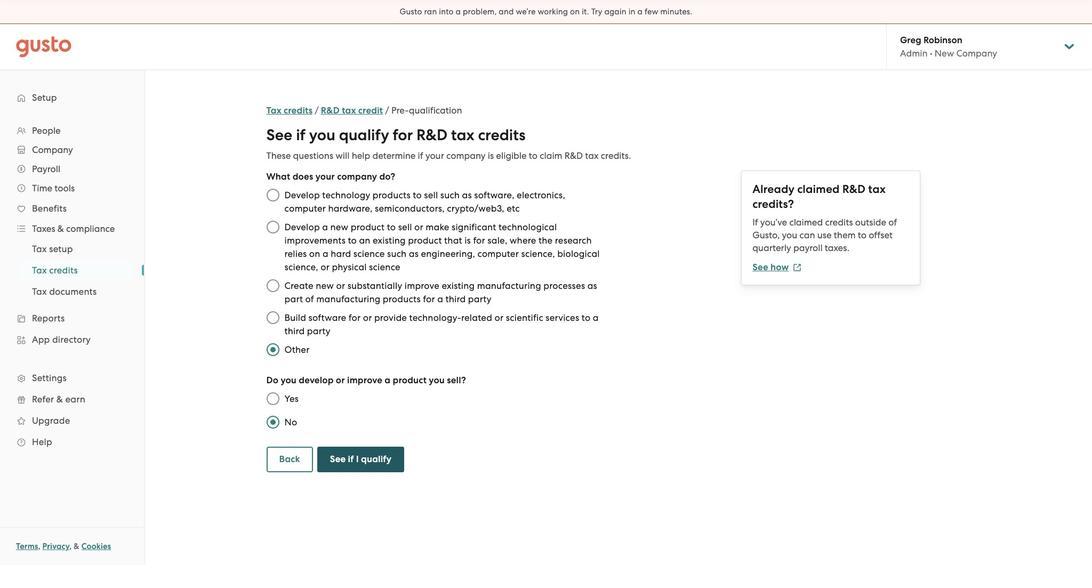 Task type: locate. For each thing, give the bounding box(es) containing it.
0 horizontal spatial computer
[[285, 203, 326, 214]]

2 develop from the top
[[285, 222, 320, 233]]

1 vertical spatial products
[[383, 294, 421, 305]]

time tools button
[[11, 179, 133, 198]]

0 vertical spatial as
[[462, 190, 472, 201]]

1 vertical spatial party
[[307, 326, 331, 337]]

1 vertical spatial improve
[[347, 375, 383, 386]]

& for compliance
[[58, 224, 64, 234]]

if up questions
[[296, 126, 306, 145]]

for up technology-
[[423, 294, 435, 305]]

gusto,
[[753, 230, 780, 241]]

relies
[[285, 249, 307, 259]]

manufacturing
[[477, 281, 541, 291], [316, 294, 381, 305]]

science down an
[[354, 249, 385, 259]]

& left earn
[[56, 394, 63, 405]]

1 horizontal spatial science,
[[521, 249, 555, 259]]

0 vertical spatial third
[[446, 294, 466, 305]]

benefits
[[32, 203, 67, 214]]

taxes & compliance
[[32, 224, 115, 234]]

1 vertical spatial science,
[[285, 262, 318, 273]]

1 vertical spatial as
[[409, 249, 419, 259]]

0 vertical spatial manufacturing
[[477, 281, 541, 291]]

1 horizontal spatial improve
[[405, 281, 440, 291]]

to inside develop technology products to sell such as software, electronics, computer hardware, semiconductors, crypto/web3, etc
[[413, 190, 422, 201]]

products up provide
[[383, 294, 421, 305]]

0 vertical spatial improve
[[405, 281, 440, 291]]

science, down the
[[521, 249, 555, 259]]

1 vertical spatial manufacturing
[[316, 294, 381, 305]]

1 vertical spatial is
[[465, 235, 471, 246]]

if for see if i qualify
[[348, 454, 354, 465]]

1 , from the left
[[38, 542, 40, 552]]

company left eligible
[[447, 150, 486, 161]]

develop
[[285, 190, 320, 201], [285, 222, 320, 233]]

or left provide
[[363, 313, 372, 323]]

setup
[[32, 92, 57, 103]]

new down 'hardware,'
[[330, 222, 349, 233]]

processes
[[544, 281, 585, 291]]

such up substantially
[[387, 249, 407, 259]]

app directory link
[[11, 330, 133, 349]]

product down the make
[[408, 235, 442, 246]]

your
[[426, 150, 444, 161], [316, 171, 335, 182]]

sell up semiconductors,
[[424, 190, 438, 201]]

settings link
[[11, 369, 133, 388]]

r&d
[[321, 105, 340, 116], [417, 126, 448, 145], [565, 150, 583, 161], [843, 182, 866, 196]]

credits up eligible
[[478, 126, 526, 145]]

1 vertical spatial see
[[753, 262, 769, 273]]

1 vertical spatial product
[[408, 235, 442, 246]]

tax for tax credits / r&d tax credit / pre-qualification
[[266, 105, 282, 116]]

such inside develop technology products to sell such as software, electronics, computer hardware, semiconductors, crypto/web3, etc
[[441, 190, 460, 201]]

of up offset
[[889, 217, 897, 228]]

0 vertical spatial new
[[330, 222, 349, 233]]

related
[[461, 313, 493, 323]]

to down semiconductors,
[[387, 222, 396, 233]]

as up crypto/web3,
[[462, 190, 472, 201]]

0 vertical spatial your
[[426, 150, 444, 161]]

products inside "create new or substantially improve existing manufacturing processes as part of manufacturing products for a third party"
[[383, 294, 421, 305]]

see left how
[[753, 262, 769, 273]]

company inside greg robinson admin • new company
[[957, 48, 998, 59]]

1 vertical spatial develop
[[285, 222, 320, 233]]

0 vertical spatial such
[[441, 190, 460, 201]]

tax credits link
[[266, 105, 313, 116], [19, 261, 133, 280]]

1 vertical spatial such
[[387, 249, 407, 259]]

tax for tax credits
[[32, 265, 47, 276]]

to down outside
[[858, 230, 867, 241]]

app
[[32, 335, 50, 345]]

0 horizontal spatial manufacturing
[[316, 294, 381, 305]]

1 develop from the top
[[285, 190, 320, 201]]

1 horizontal spatial sell
[[424, 190, 438, 201]]

0 vertical spatial company
[[957, 48, 998, 59]]

few
[[645, 7, 659, 17]]

of right the part
[[305, 294, 314, 305]]

in
[[629, 7, 636, 17]]

science, down 'relies'
[[285, 262, 318, 273]]

for up determine
[[393, 126, 413, 145]]

0 vertical spatial on
[[570, 7, 580, 17]]

if you've claimed credits outside of gusto, you can use them to offset quarterly payroll taxes.
[[753, 217, 897, 253]]

list containing tax setup
[[0, 238, 144, 302]]

claimed inside already claimed r&d tax credits?
[[798, 182, 840, 196]]

claimed up can
[[790, 217, 823, 228]]

1 horizontal spatial company
[[447, 150, 486, 161]]

new right "create"
[[316, 281, 334, 291]]

product up an
[[351, 222, 385, 233]]

1 horizontal spatial company
[[957, 48, 998, 59]]

0 horizontal spatial third
[[285, 326, 305, 337]]

sell down semiconductors,
[[398, 222, 412, 233]]

Develop technology products to sell such as software, electronics, computer hardware, semiconductors, crypto/web3, etc radio
[[261, 184, 285, 207]]

new
[[935, 48, 955, 59]]

1 horizontal spatial existing
[[442, 281, 475, 291]]

1 vertical spatial qualify
[[361, 454, 392, 465]]

manufacturing up the scientific
[[477, 281, 541, 291]]

0 horizontal spatial sell
[[398, 222, 412, 233]]

2 horizontal spatial see
[[753, 262, 769, 273]]

1 horizontal spatial such
[[441, 190, 460, 201]]

Other radio
[[261, 338, 285, 362]]

qualify up help
[[339, 126, 389, 145]]

third up technology-
[[446, 294, 466, 305]]

0 vertical spatial develop
[[285, 190, 320, 201]]

develop down does
[[285, 190, 320, 201]]

third down build
[[285, 326, 305, 337]]

improve up technology-
[[405, 281, 440, 291]]

reports
[[32, 313, 65, 324]]

0 vertical spatial party
[[468, 294, 492, 305]]

0 horizontal spatial party
[[307, 326, 331, 337]]

we're
[[516, 7, 536, 17]]

2 vertical spatial see
[[330, 454, 346, 465]]

part
[[285, 294, 303, 305]]

gusto navigation element
[[0, 70, 144, 470]]

1 vertical spatial new
[[316, 281, 334, 291]]

if
[[296, 126, 306, 145], [418, 150, 423, 161], [348, 454, 354, 465]]

to inside build software for or provide technology-related or scientific services to a third party
[[582, 313, 591, 323]]

problem,
[[463, 7, 497, 17]]

you inside if you've claimed credits outside of gusto, you can use them to offset quarterly payroll taxes.
[[782, 230, 798, 241]]

0 horizontal spatial science,
[[285, 262, 318, 273]]

sale,
[[488, 235, 508, 246]]

ran
[[424, 7, 437, 17]]

0 horizontal spatial improve
[[347, 375, 383, 386]]

1 vertical spatial existing
[[442, 281, 475, 291]]

0 horizontal spatial see
[[266, 126, 293, 145]]

tax credits link down the tax setup link
[[19, 261, 133, 280]]

or down physical
[[336, 281, 345, 291]]

qualify inside button
[[361, 454, 392, 465]]

develop inside develop a new product to sell or make significant technological improvements to an existing product that is for sale, where the research relies on a hard science such as engineering, computer science, biological science, or physical science
[[285, 222, 320, 233]]

list
[[0, 121, 144, 453], [0, 238, 144, 302]]

claimed right already
[[798, 182, 840, 196]]

third inside "create new or substantially improve existing manufacturing processes as part of manufacturing products for a third party"
[[446, 294, 466, 305]]

manufacturing up software
[[316, 294, 381, 305]]

a
[[456, 7, 461, 17], [638, 7, 643, 17], [322, 222, 328, 233], [323, 249, 329, 259], [438, 294, 443, 305], [593, 313, 599, 323], [385, 375, 391, 386]]

credits inside the gusto navigation element
[[49, 265, 78, 276]]

Develop a new product to sell or make significant technological improvements to an existing product that is for sale, where the research relies on a hard science such as engineering, computer science, biological science, or physical science radio
[[261, 216, 285, 239]]

tax setup
[[32, 244, 73, 254]]

product
[[351, 222, 385, 233], [408, 235, 442, 246], [393, 375, 427, 386]]

party down software
[[307, 326, 331, 337]]

/ left r&d tax credit link
[[315, 105, 319, 116]]

tax down taxes
[[32, 244, 47, 254]]

gusto ran into a problem, and we're working on it. try again in a few minutes.
[[400, 7, 693, 17]]

0 vertical spatial &
[[58, 224, 64, 234]]

, left cookies button
[[69, 542, 72, 552]]

tax
[[342, 105, 356, 116], [451, 126, 475, 145], [585, 150, 599, 161], [869, 182, 886, 196]]

new inside "create new or substantially improve existing manufacturing processes as part of manufacturing products for a third party"
[[316, 281, 334, 291]]

sell inside develop technology products to sell such as software, electronics, computer hardware, semiconductors, crypto/web3, etc
[[424, 190, 438, 201]]

see inside button
[[330, 454, 346, 465]]

product left sell? on the bottom
[[393, 375, 427, 386]]

1 horizontal spatial of
[[889, 217, 897, 228]]

tax up outside
[[869, 182, 886, 196]]

back button
[[266, 447, 313, 473]]

qualification
[[409, 105, 462, 116]]

0 horizontal spatial /
[[315, 105, 319, 116]]

company up technology
[[337, 171, 377, 182]]

people button
[[11, 121, 133, 140]]

yes
[[285, 394, 299, 404]]

1 vertical spatial claimed
[[790, 217, 823, 228]]

you up questions
[[309, 126, 335, 145]]

to up semiconductors,
[[413, 190, 422, 201]]

to left an
[[348, 235, 357, 246]]

computer inside develop a new product to sell or make significant technological improvements to an existing product that is for sale, where the research relies on a hard science such as engineering, computer science, biological science, or physical science
[[478, 249, 519, 259]]

on
[[570, 7, 580, 17], [309, 249, 320, 259]]

to inside if you've claimed credits outside of gusto, you can use them to offset quarterly payroll taxes.
[[858, 230, 867, 241]]

1 horizontal spatial your
[[426, 150, 444, 161]]

tax credits
[[32, 265, 78, 276]]

, left privacy link
[[38, 542, 40, 552]]

see if i qualify button
[[317, 447, 404, 473]]

tax left credit
[[342, 105, 356, 116]]

crypto/web3,
[[447, 203, 505, 214]]

tax down tax credits
[[32, 286, 47, 297]]

refer & earn
[[32, 394, 85, 405]]

1 vertical spatial science
[[369, 262, 401, 273]]

& left cookies button
[[74, 542, 79, 552]]

improve inside "create new or substantially improve existing manufacturing processes as part of manufacturing products for a third party"
[[405, 281, 440, 291]]

develop technology products to sell such as software, electronics, computer hardware, semiconductors, crypto/web3, etc
[[285, 190, 565, 214]]

such
[[441, 190, 460, 201], [387, 249, 407, 259]]

1 horizontal spatial if
[[348, 454, 354, 465]]

tax documents link
[[19, 282, 133, 301]]

is inside develop a new product to sell or make significant technological improvements to an existing product that is for sale, where the research relies on a hard science such as engineering, computer science, biological science, or physical science
[[465, 235, 471, 246]]

computer down sale,
[[478, 249, 519, 259]]

0 horizontal spatial ,
[[38, 542, 40, 552]]

new
[[330, 222, 349, 233], [316, 281, 334, 291]]

credits.
[[601, 150, 631, 161]]

0 horizontal spatial company
[[337, 171, 377, 182]]

1 vertical spatial company
[[32, 145, 73, 155]]

terms , privacy , & cookies
[[16, 542, 111, 552]]

& right taxes
[[58, 224, 64, 234]]

party up related
[[468, 294, 492, 305]]

1 vertical spatial third
[[285, 326, 305, 337]]

computer down does
[[285, 203, 326, 214]]

1 vertical spatial sell
[[398, 222, 412, 233]]

as inside develop technology products to sell such as software, electronics, computer hardware, semiconductors, crypto/web3, etc
[[462, 190, 472, 201]]

1 vertical spatial computer
[[478, 249, 519, 259]]

credits up tax documents
[[49, 265, 78, 276]]

company down people
[[32, 145, 73, 155]]

is
[[488, 150, 494, 161], [465, 235, 471, 246]]

1 horizontal spatial computer
[[478, 249, 519, 259]]

for right software
[[349, 313, 361, 323]]

technology-
[[409, 313, 461, 323]]

0 horizontal spatial on
[[309, 249, 320, 259]]

0 vertical spatial of
[[889, 217, 897, 228]]

tax down tax setup
[[32, 265, 47, 276]]

qualify right i
[[361, 454, 392, 465]]

0 vertical spatial if
[[296, 126, 306, 145]]

0 vertical spatial claimed
[[798, 182, 840, 196]]

to right services
[[582, 313, 591, 323]]

1 list from the top
[[0, 121, 144, 453]]

credits
[[284, 105, 313, 116], [478, 126, 526, 145], [826, 217, 853, 228], [49, 265, 78, 276]]

& inside dropdown button
[[58, 224, 64, 234]]

as left engineering,
[[409, 249, 419, 259]]

again
[[605, 7, 627, 17]]

of
[[889, 217, 897, 228], [305, 294, 314, 305]]

already claimed r&d tax credits?
[[753, 182, 886, 211]]

your right does
[[316, 171, 335, 182]]

existing down engineering,
[[442, 281, 475, 291]]

claimed
[[798, 182, 840, 196], [790, 217, 823, 228]]

quarterly
[[753, 243, 792, 253]]

such up crypto/web3,
[[441, 190, 460, 201]]

see for see if you qualify for r&d tax credits
[[266, 126, 293, 145]]

company right new
[[957, 48, 998, 59]]

develop up improvements
[[285, 222, 320, 233]]

party inside "create new or substantially improve existing manufacturing processes as part of manufacturing products for a third party"
[[468, 294, 492, 305]]

tax inside already claimed r&d tax credits?
[[869, 182, 886, 196]]

r&d up outside
[[843, 182, 866, 196]]

2 horizontal spatial as
[[588, 281, 598, 291]]

is left eligible
[[488, 150, 494, 161]]

robinson
[[924, 35, 963, 46]]

0 vertical spatial products
[[373, 190, 411, 201]]

1 horizontal spatial as
[[462, 190, 472, 201]]

1 vertical spatial tax credits link
[[19, 261, 133, 280]]

tax
[[266, 105, 282, 116], [32, 244, 47, 254], [32, 265, 47, 276], [32, 286, 47, 297]]

do
[[266, 375, 279, 386]]

1 vertical spatial &
[[56, 394, 63, 405]]

company inside dropdown button
[[32, 145, 73, 155]]

if right determine
[[418, 150, 423, 161]]

see left i
[[330, 454, 346, 465]]

•
[[930, 48, 933, 59]]

No radio
[[261, 411, 285, 434]]

determine
[[373, 150, 416, 161]]

0 horizontal spatial of
[[305, 294, 314, 305]]

0 vertical spatial see
[[266, 126, 293, 145]]

credits up questions
[[284, 105, 313, 116]]

1 horizontal spatial see
[[330, 454, 346, 465]]

1 horizontal spatial on
[[570, 7, 580, 17]]

2 list from the top
[[0, 238, 144, 302]]

1 vertical spatial of
[[305, 294, 314, 305]]

credits inside if you've claimed credits outside of gusto, you can use them to offset quarterly payroll taxes.
[[826, 217, 853, 228]]

tax up the these questions will help determine if your company is eligible to claim r&d tax credits.
[[451, 126, 475, 145]]

company
[[447, 150, 486, 161], [337, 171, 377, 182]]

party inside build software for or provide technology-related or scientific services to a third party
[[307, 326, 331, 337]]

into
[[439, 7, 454, 17]]

improve right develop
[[347, 375, 383, 386]]

as
[[462, 190, 472, 201], [409, 249, 419, 259], [588, 281, 598, 291]]

on left 'it.'
[[570, 7, 580, 17]]

0 vertical spatial computer
[[285, 203, 326, 214]]

2 vertical spatial &
[[74, 542, 79, 552]]

0 horizontal spatial is
[[465, 235, 471, 246]]

you left can
[[782, 230, 798, 241]]

improve
[[405, 281, 440, 291], [347, 375, 383, 386]]

tax credits link up the these at the top left
[[266, 105, 313, 116]]

existing right an
[[373, 235, 406, 246]]

tax for tax setup
[[32, 244, 47, 254]]

if inside button
[[348, 454, 354, 465]]

existing
[[373, 235, 406, 246], [442, 281, 475, 291]]

taxes.
[[825, 243, 850, 253]]

2 vertical spatial as
[[588, 281, 598, 291]]

for down significant at left top
[[473, 235, 485, 246]]

credits up them
[[826, 217, 853, 228]]

2 horizontal spatial if
[[418, 150, 423, 161]]

0 vertical spatial science,
[[521, 249, 555, 259]]

on inside develop a new product to sell or make significant technological improvements to an existing product that is for sale, where the research relies on a hard science such as engineering, computer science, biological science, or physical science
[[309, 249, 320, 259]]

1 vertical spatial your
[[316, 171, 335, 182]]

is right that
[[465, 235, 471, 246]]

to
[[529, 150, 538, 161], [413, 190, 422, 201], [387, 222, 396, 233], [858, 230, 867, 241], [348, 235, 357, 246], [582, 313, 591, 323]]

/ left "pre-"
[[385, 105, 389, 116]]

0 vertical spatial sell
[[424, 190, 438, 201]]

if left i
[[348, 454, 354, 465]]

0 vertical spatial qualify
[[339, 126, 389, 145]]

see for see if i qualify
[[330, 454, 346, 465]]

0 horizontal spatial as
[[409, 249, 419, 259]]

1 vertical spatial on
[[309, 249, 320, 259]]

Yes radio
[[261, 387, 285, 411]]

Build software for or provide technology-related or scientific services to a third party radio
[[261, 306, 285, 330]]

or
[[415, 222, 424, 233], [321, 262, 330, 273], [336, 281, 345, 291], [363, 313, 372, 323], [495, 313, 504, 323], [336, 375, 345, 386]]

0 horizontal spatial existing
[[373, 235, 406, 246]]

2 vertical spatial if
[[348, 454, 354, 465]]

science up substantially
[[369, 262, 401, 273]]

on down improvements
[[309, 249, 320, 259]]

0 horizontal spatial if
[[296, 126, 306, 145]]

1 horizontal spatial party
[[468, 294, 492, 305]]

1 horizontal spatial ,
[[69, 542, 72, 552]]

for inside develop a new product to sell or make significant technological improvements to an existing product that is for sale, where the research relies on a hard science such as engineering, computer science, biological science, or physical science
[[473, 235, 485, 246]]

upgrade link
[[11, 411, 133, 431]]

0 horizontal spatial company
[[32, 145, 73, 155]]

1 horizontal spatial third
[[446, 294, 466, 305]]

sell inside develop a new product to sell or make significant technological improvements to an existing product that is for sale, where the research relies on a hard science such as engineering, computer science, biological science, or physical science
[[398, 222, 412, 233]]

tax up the these at the top left
[[266, 105, 282, 116]]

0 horizontal spatial such
[[387, 249, 407, 259]]

software
[[309, 313, 346, 323]]

as right processes
[[588, 281, 598, 291]]

payroll
[[794, 243, 823, 253]]

1 horizontal spatial is
[[488, 150, 494, 161]]

see up the these at the top left
[[266, 126, 293, 145]]

0 vertical spatial existing
[[373, 235, 406, 246]]

your right determine
[[426, 150, 444, 161]]

1 horizontal spatial /
[[385, 105, 389, 116]]

products down do?
[[373, 190, 411, 201]]

develop inside develop technology products to sell such as software, electronics, computer hardware, semiconductors, crypto/web3, etc
[[285, 190, 320, 201]]



Task type: vqa. For each thing, say whether or not it's contained in the screenshot.
the existing
yes



Task type: describe. For each thing, give the bounding box(es) containing it.
or left physical
[[321, 262, 330, 273]]

other
[[285, 345, 310, 355]]

r&d left credit
[[321, 105, 340, 116]]

a inside "create new or substantially improve existing manufacturing processes as part of manufacturing products for a third party"
[[438, 294, 443, 305]]

to left claim
[[529, 150, 538, 161]]

you've
[[761, 217, 788, 228]]

third inside build software for or provide technology-related or scientific services to a third party
[[285, 326, 305, 337]]

privacy link
[[42, 542, 69, 552]]

scientific
[[506, 313, 544, 323]]

r&d right claim
[[565, 150, 583, 161]]

engineering,
[[421, 249, 475, 259]]

research
[[555, 235, 592, 246]]

qualify for i
[[361, 454, 392, 465]]

improve for substantially
[[405, 281, 440, 291]]

semiconductors,
[[375, 203, 445, 214]]

help
[[352, 150, 370, 161]]

payroll
[[32, 164, 60, 174]]

r&d tax credit link
[[321, 105, 383, 116]]

taxes & compliance button
[[11, 219, 133, 238]]

if for see if you qualify for r&d tax credits
[[296, 126, 306, 145]]

see if you qualify for r&d tax credits
[[266, 126, 526, 145]]

Create new or substantially improve existing manufacturing processes as part of manufacturing products for a third party radio
[[261, 274, 285, 298]]

& for earn
[[56, 394, 63, 405]]

computer inside develop technology products to sell such as software, electronics, computer hardware, semiconductors, crypto/web3, etc
[[285, 203, 326, 214]]

0 vertical spatial science
[[354, 249, 385, 259]]

qualify for you
[[339, 126, 389, 145]]

company button
[[11, 140, 133, 160]]

people
[[32, 125, 61, 136]]

directory
[[52, 335, 91, 345]]

2 / from the left
[[385, 105, 389, 116]]

physical
[[332, 262, 367, 273]]

where
[[510, 235, 536, 246]]

see if i qualify
[[330, 454, 392, 465]]

credit
[[358, 105, 383, 116]]

what does your company do?
[[266, 171, 395, 182]]

what
[[266, 171, 290, 182]]

does
[[293, 171, 313, 182]]

see how
[[753, 262, 789, 273]]

help link
[[11, 433, 133, 452]]

help
[[32, 437, 52, 448]]

existing inside develop a new product to sell or make significant technological improvements to an existing product that is for sale, where the research relies on a hard science such as engineering, computer science, biological science, or physical science
[[373, 235, 406, 246]]

existing inside "create new or substantially improve existing manufacturing processes as part of manufacturing products for a third party"
[[442, 281, 475, 291]]

1 / from the left
[[315, 105, 319, 116]]

or right related
[[495, 313, 504, 323]]

develop for develop technology products to sell such as software, electronics, computer hardware, semiconductors, crypto/web3, etc
[[285, 190, 320, 201]]

offset
[[869, 230, 893, 241]]

0 vertical spatial is
[[488, 150, 494, 161]]

use
[[818, 230, 832, 241]]

terms link
[[16, 542, 38, 552]]

and
[[499, 7, 514, 17]]

for inside build software for or provide technology-related or scientific services to a third party
[[349, 313, 361, 323]]

credits?
[[753, 197, 794, 211]]

0 vertical spatial product
[[351, 222, 385, 233]]

improvements
[[285, 235, 346, 246]]

1 horizontal spatial manufacturing
[[477, 281, 541, 291]]

etc
[[507, 203, 520, 214]]

earn
[[65, 394, 85, 405]]

claimed inside if you've claimed credits outside of gusto, you can use them to offset quarterly payroll taxes.
[[790, 217, 823, 228]]

time tools
[[32, 183, 75, 194]]

2 , from the left
[[69, 542, 72, 552]]

them
[[834, 230, 856, 241]]

build software for or provide technology-related or scientific services to a third party
[[285, 313, 599, 337]]

biological
[[558, 249, 600, 259]]

taxes
[[32, 224, 55, 234]]

admin
[[901, 48, 928, 59]]

minutes.
[[661, 7, 693, 17]]

as inside "create new or substantially improve existing manufacturing processes as part of manufacturing products for a third party"
[[588, 281, 598, 291]]

or left the make
[[415, 222, 424, 233]]

do you develop or improve a product you sell?
[[266, 375, 466, 386]]

compliance
[[66, 224, 115, 234]]

can
[[800, 230, 815, 241]]

create
[[285, 281, 314, 291]]

claim
[[540, 150, 563, 161]]

build
[[285, 313, 306, 323]]

questions
[[293, 150, 333, 161]]

you left sell? on the bottom
[[429, 375, 445, 386]]

develop
[[299, 375, 334, 386]]

upgrade
[[32, 416, 70, 426]]

such inside develop a new product to sell or make significant technological improvements to an existing product that is for sale, where the research relies on a hard science such as engineering, computer science, biological science, or physical science
[[387, 249, 407, 259]]

back
[[279, 454, 300, 465]]

that
[[444, 235, 462, 246]]

refer
[[32, 394, 54, 405]]

technology
[[322, 190, 370, 201]]

tax setup link
[[19, 240, 133, 259]]

2 vertical spatial product
[[393, 375, 427, 386]]

r&d inside already claimed r&d tax credits?
[[843, 182, 866, 196]]

provide
[[374, 313, 407, 323]]

tax left credits.
[[585, 150, 599, 161]]

electronics,
[[517, 190, 565, 201]]

0 horizontal spatial your
[[316, 171, 335, 182]]

for inside "create new or substantially improve existing manufacturing processes as part of manufacturing products for a third party"
[[423, 294, 435, 305]]

technological
[[499, 222, 557, 233]]

as inside develop a new product to sell or make significant technological improvements to an existing product that is for sale, where the research relies on a hard science such as engineering, computer science, biological science, or physical science
[[409, 249, 419, 259]]

substantially
[[348, 281, 402, 291]]

of inside if you've claimed credits outside of gusto, you can use them to offset quarterly payroll taxes.
[[889, 217, 897, 228]]

tax for tax documents
[[32, 286, 47, 297]]

tools
[[55, 183, 75, 194]]

documents
[[49, 286, 97, 297]]

new inside develop a new product to sell or make significant technological improvements to an existing product that is for sale, where the research relies on a hard science such as engineering, computer science, biological science, or physical science
[[330, 222, 349, 233]]

hard
[[331, 249, 351, 259]]

significant
[[452, 222, 496, 233]]

hardware,
[[328, 203, 373, 214]]

0 horizontal spatial tax credits link
[[19, 261, 133, 280]]

will
[[336, 150, 350, 161]]

sell?
[[447, 375, 466, 386]]

1 vertical spatial if
[[418, 150, 423, 161]]

improve for or
[[347, 375, 383, 386]]

how
[[771, 262, 789, 273]]

r&d down qualification
[[417, 126, 448, 145]]

privacy
[[42, 542, 69, 552]]

list containing people
[[0, 121, 144, 453]]

setup
[[49, 244, 73, 254]]

payroll button
[[11, 160, 133, 179]]

develop a new product to sell or make significant technological improvements to an existing product that is for sale, where the research relies on a hard science such as engineering, computer science, biological science, or physical science
[[285, 222, 600, 273]]

create new or substantially improve existing manufacturing processes as part of manufacturing products for a third party
[[285, 281, 598, 305]]

develop for develop a new product to sell or make significant technological improvements to an existing product that is for sale, where the research relies on a hard science such as engineering, computer science, biological science, or physical science
[[285, 222, 320, 233]]

a inside build software for or provide technology-related or scientific services to a third party
[[593, 313, 599, 323]]

1 vertical spatial company
[[337, 171, 377, 182]]

app directory
[[32, 335, 91, 345]]

home image
[[16, 36, 71, 57]]

services
[[546, 313, 580, 323]]

eligible
[[496, 150, 527, 161]]

refer & earn link
[[11, 390, 133, 409]]

0 vertical spatial tax credits link
[[266, 105, 313, 116]]

or inside "create new or substantially improve existing manufacturing processes as part of manufacturing products for a third party"
[[336, 281, 345, 291]]

settings
[[32, 373, 67, 384]]

products inside develop technology products to sell such as software, electronics, computer hardware, semiconductors, crypto/web3, etc
[[373, 190, 411, 201]]

or right develop
[[336, 375, 345, 386]]

if
[[753, 217, 758, 228]]

you right the do on the bottom of page
[[281, 375, 297, 386]]

see for see how
[[753, 262, 769, 273]]

of inside "create new or substantially improve existing manufacturing processes as part of manufacturing products for a third party"
[[305, 294, 314, 305]]

cookies button
[[81, 540, 111, 553]]

already
[[753, 182, 795, 196]]



